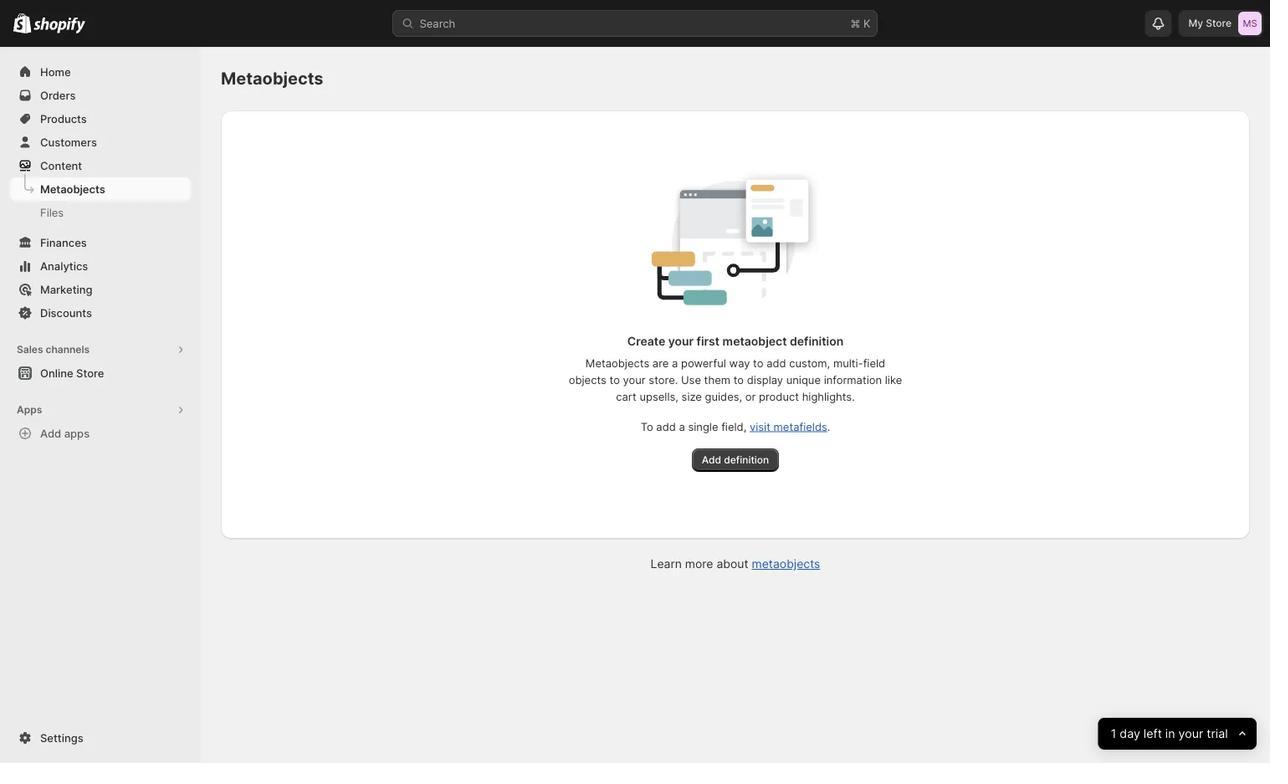 Task type: describe. For each thing, give the bounding box(es) containing it.
files
[[40, 206, 64, 219]]

a for single
[[679, 420, 685, 433]]

marketing
[[40, 283, 92, 296]]

left
[[1144, 727, 1163, 741]]

my store image
[[1239, 12, 1262, 35]]

powerful
[[681, 357, 726, 370]]

field
[[863, 357, 886, 370]]

metaobjects inside metaobjects link
[[40, 182, 105, 195]]

add apps button
[[10, 422, 191, 445]]

1 horizontal spatial your
[[669, 334, 694, 349]]

learn more about metaobjects
[[651, 557, 821, 571]]

0 vertical spatial definition
[[790, 334, 844, 349]]

products link
[[10, 107, 191, 131]]

files link
[[10, 201, 191, 224]]

online store link
[[10, 362, 191, 385]]

in
[[1166, 727, 1176, 741]]

content
[[40, 159, 82, 172]]

guides,
[[705, 390, 743, 403]]

home link
[[10, 60, 191, 84]]

1 horizontal spatial to
[[734, 373, 744, 386]]

your inside 1 day left in your trial dropdown button
[[1179, 727, 1204, 741]]

learn
[[651, 557, 682, 571]]

discounts link
[[10, 301, 191, 325]]

to
[[641, 420, 653, 433]]

custom,
[[789, 357, 830, 370]]

objects
[[569, 373, 607, 386]]

a for powerful
[[672, 357, 678, 370]]

settings link
[[10, 726, 191, 750]]

home
[[40, 65, 71, 78]]

or
[[746, 390, 756, 403]]

k
[[864, 17, 871, 30]]

sales channels
[[17, 344, 90, 356]]

day
[[1120, 727, 1141, 741]]

analytics link
[[10, 254, 191, 278]]

display
[[747, 373, 783, 386]]

add definition
[[702, 454, 769, 466]]

1 day left in your trial button
[[1099, 718, 1257, 750]]

apps button
[[10, 398, 191, 422]]

.
[[828, 420, 831, 433]]

upsells,
[[640, 390, 679, 403]]

add definition link
[[692, 449, 779, 472]]

finances link
[[10, 231, 191, 254]]

0 horizontal spatial definition
[[724, 454, 769, 466]]

online store
[[40, 367, 104, 380]]

are
[[653, 357, 669, 370]]

online
[[40, 367, 73, 380]]

⌘ k
[[851, 17, 871, 30]]

store for online store
[[76, 367, 104, 380]]

analytics
[[40, 259, 88, 272]]

store for my store
[[1206, 17, 1232, 29]]

like
[[885, 373, 902, 386]]

⌘
[[851, 17, 861, 30]]



Task type: vqa. For each thing, say whether or not it's contained in the screenshot.
1 day left in your trial DROPDOWN BUTTON
yes



Task type: locate. For each thing, give the bounding box(es) containing it.
2 vertical spatial your
[[1179, 727, 1204, 741]]

store down sales channels button
[[76, 367, 104, 380]]

customers link
[[10, 131, 191, 154]]

highlights.
[[802, 390, 855, 403]]

a right are
[[672, 357, 678, 370]]

them
[[704, 373, 731, 386]]

metaobjects are a powerful way to add custom, multi-field objects to your store. use them to display unique information like cart upsells, size guides, or product highlights.
[[569, 357, 902, 403]]

1 vertical spatial definition
[[724, 454, 769, 466]]

add right to on the right of page
[[656, 420, 676, 433]]

add for add apps
[[40, 427, 61, 440]]

definition down to add a single field, visit metafields .
[[724, 454, 769, 466]]

2 horizontal spatial to
[[753, 357, 764, 370]]

0 horizontal spatial your
[[623, 373, 646, 386]]

0 horizontal spatial store
[[76, 367, 104, 380]]

metaobjects link
[[10, 177, 191, 201]]

0 vertical spatial a
[[672, 357, 678, 370]]

way
[[729, 357, 750, 370]]

1 day left in your trial
[[1111, 727, 1228, 741]]

about
[[717, 557, 749, 571]]

add down "single"
[[702, 454, 722, 466]]

size
[[682, 390, 702, 403]]

settings
[[40, 731, 83, 744]]

metaobjects link
[[752, 557, 821, 571]]

add apps
[[40, 427, 90, 440]]

1 horizontal spatial add
[[767, 357, 786, 370]]

finances
[[40, 236, 87, 249]]

apps
[[17, 404, 42, 416]]

online store button
[[0, 362, 201, 385]]

metaobjects
[[752, 557, 821, 571]]

0 vertical spatial add
[[767, 357, 786, 370]]

1 vertical spatial add
[[702, 454, 722, 466]]

a
[[672, 357, 678, 370], [679, 420, 685, 433]]

add inside 'metaobjects are a powerful way to add custom, multi-field objects to your store. use them to display unique information like cart upsells, size guides, or product highlights.'
[[767, 357, 786, 370]]

my
[[1189, 17, 1204, 29]]

1 horizontal spatial add
[[702, 454, 722, 466]]

1 horizontal spatial metaobjects
[[221, 68, 324, 89]]

discounts
[[40, 306, 92, 319]]

0 vertical spatial metaobjects
[[221, 68, 324, 89]]

0 horizontal spatial a
[[672, 357, 678, 370]]

customers
[[40, 136, 97, 149]]

your inside 'metaobjects are a powerful way to add custom, multi-field objects to your store. use them to display unique information like cart upsells, size guides, or product highlights.'
[[623, 373, 646, 386]]

single
[[688, 420, 719, 433]]

your
[[669, 334, 694, 349], [623, 373, 646, 386], [1179, 727, 1204, 741]]

store inside button
[[76, 367, 104, 380]]

sales
[[17, 344, 43, 356]]

store.
[[649, 373, 678, 386]]

shopify image
[[13, 13, 31, 33], [34, 17, 86, 34]]

to down way
[[734, 373, 744, 386]]

add
[[767, 357, 786, 370], [656, 420, 676, 433]]

field,
[[722, 420, 747, 433]]

1 horizontal spatial store
[[1206, 17, 1232, 29]]

1 horizontal spatial shopify image
[[34, 17, 86, 34]]

your right in
[[1179, 727, 1204, 741]]

use
[[681, 373, 701, 386]]

add left apps
[[40, 427, 61, 440]]

to up display
[[753, 357, 764, 370]]

a left "single"
[[679, 420, 685, 433]]

1 vertical spatial store
[[76, 367, 104, 380]]

your up cart
[[623, 373, 646, 386]]

definition
[[790, 334, 844, 349], [724, 454, 769, 466]]

1 vertical spatial a
[[679, 420, 685, 433]]

first
[[697, 334, 720, 349]]

cart
[[616, 390, 637, 403]]

0 vertical spatial add
[[40, 427, 61, 440]]

2 horizontal spatial your
[[1179, 727, 1204, 741]]

0 vertical spatial your
[[669, 334, 694, 349]]

marketing link
[[10, 278, 191, 301]]

0 vertical spatial store
[[1206, 17, 1232, 29]]

orders
[[40, 89, 76, 102]]

multi-
[[834, 357, 863, 370]]

product
[[759, 390, 799, 403]]

add for add definition
[[702, 454, 722, 466]]

create
[[628, 334, 666, 349]]

definition up custom,
[[790, 334, 844, 349]]

store
[[1206, 17, 1232, 29], [76, 367, 104, 380]]

to add a single field, visit metafields .
[[641, 420, 831, 433]]

content link
[[10, 154, 191, 177]]

information
[[824, 373, 882, 386]]

0 horizontal spatial add
[[656, 420, 676, 433]]

trial
[[1207, 727, 1228, 741]]

visit metafields link
[[750, 420, 828, 433]]

0 horizontal spatial metaobjects
[[40, 182, 105, 195]]

to
[[753, 357, 764, 370], [610, 373, 620, 386], [734, 373, 744, 386]]

a inside 'metaobjects are a powerful way to add custom, multi-field objects to your store. use them to display unique information like cart upsells, size guides, or product highlights.'
[[672, 357, 678, 370]]

2 horizontal spatial metaobjects
[[586, 357, 650, 370]]

my store
[[1189, 17, 1232, 29]]

metaobjects
[[221, 68, 324, 89], [40, 182, 105, 195], [586, 357, 650, 370]]

0 horizontal spatial shopify image
[[13, 13, 31, 33]]

0 horizontal spatial to
[[610, 373, 620, 386]]

visit
[[750, 420, 771, 433]]

create your first metaobject definition
[[628, 334, 844, 349]]

1 vertical spatial your
[[623, 373, 646, 386]]

0 horizontal spatial add
[[40, 427, 61, 440]]

more
[[685, 557, 713, 571]]

1
[[1111, 727, 1117, 741]]

add
[[40, 427, 61, 440], [702, 454, 722, 466]]

1 vertical spatial metaobjects
[[40, 182, 105, 195]]

store right the my
[[1206, 17, 1232, 29]]

1 horizontal spatial a
[[679, 420, 685, 433]]

search
[[420, 17, 456, 30]]

add up display
[[767, 357, 786, 370]]

products
[[40, 112, 87, 125]]

metafields
[[774, 420, 828, 433]]

metaobjects inside 'metaobjects are a powerful way to add custom, multi-field objects to your store. use them to display unique information like cart upsells, size guides, or product highlights.'
[[586, 357, 650, 370]]

your left first
[[669, 334, 694, 349]]

metaobject
[[723, 334, 787, 349]]

apps
[[64, 427, 90, 440]]

sales channels button
[[10, 338, 191, 362]]

unique
[[786, 373, 821, 386]]

1 vertical spatial add
[[656, 420, 676, 433]]

channels
[[46, 344, 90, 356]]

add inside button
[[40, 427, 61, 440]]

orders link
[[10, 84, 191, 107]]

1 horizontal spatial definition
[[790, 334, 844, 349]]

2 vertical spatial metaobjects
[[586, 357, 650, 370]]

to up cart
[[610, 373, 620, 386]]



